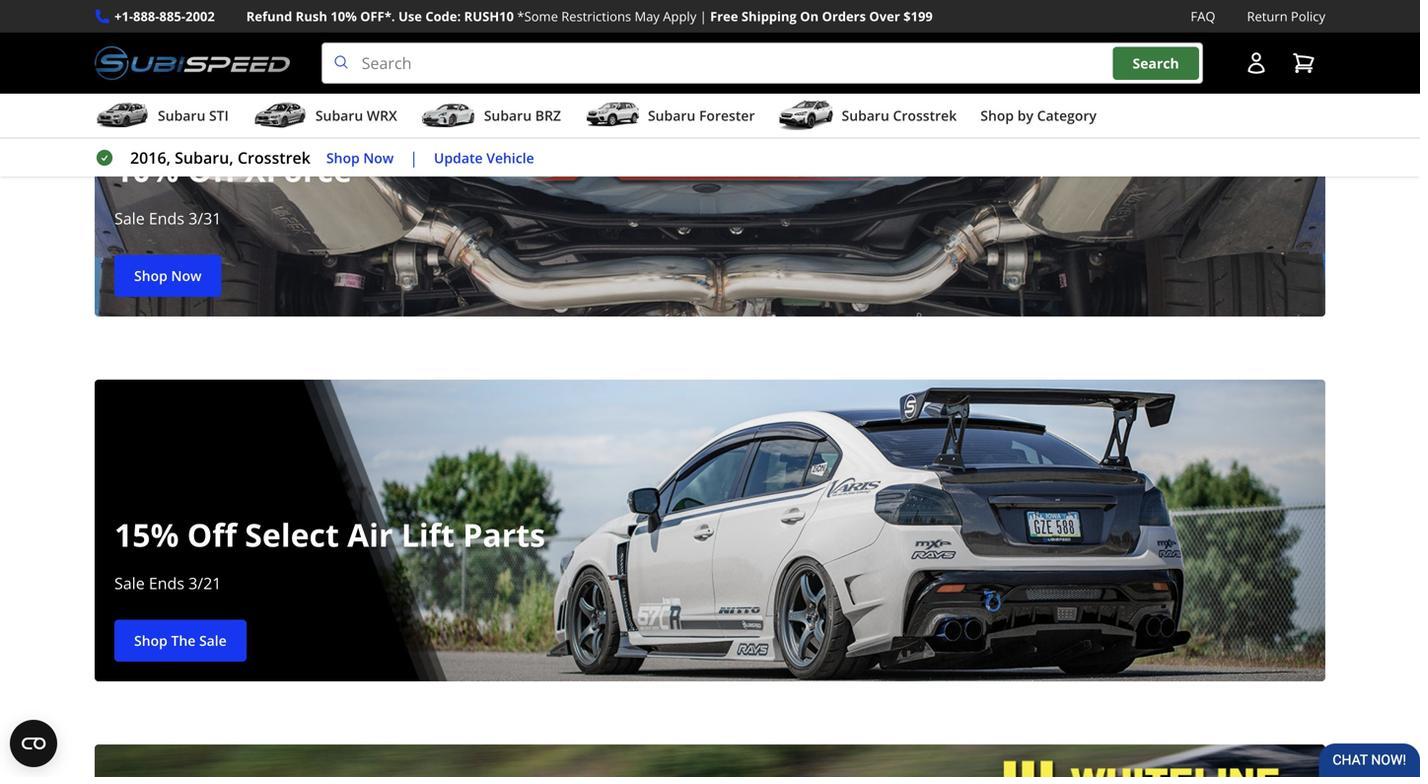 Task type: locate. For each thing, give the bounding box(es) containing it.
1 vertical spatial 10%
[[114, 148, 179, 191]]

1 vertical spatial off
[[187, 513, 237, 556]]

ends left 3/31
[[149, 208, 184, 229]]

subaru
[[158, 106, 206, 125], [316, 106, 363, 125], [484, 106, 532, 125], [648, 106, 696, 125], [842, 106, 890, 125]]

now for bottommost shop now link
[[171, 266, 202, 285]]

subaru brz button
[[421, 98, 561, 137]]

air
[[347, 513, 393, 556]]

subaru right the a subaru crosstrek thumbnail image
[[842, 106, 890, 125]]

crosstrek
[[893, 106, 957, 125], [238, 147, 311, 168]]

shop now link
[[326, 147, 394, 169], [114, 255, 221, 297]]

1 off from the top
[[187, 148, 237, 191]]

subaru sti button
[[95, 98, 229, 137]]

0 vertical spatial sale
[[114, 208, 145, 229]]

10% up sale ends 3/31
[[114, 148, 179, 191]]

off*.
[[360, 7, 395, 25]]

return policy link
[[1248, 6, 1326, 27]]

0 horizontal spatial shop now link
[[114, 255, 221, 297]]

0 horizontal spatial |
[[410, 147, 418, 168]]

subispeed logo image
[[95, 43, 290, 84]]

0 vertical spatial shop now
[[326, 148, 394, 167]]

1 vertical spatial shop now
[[134, 266, 202, 285]]

| left free
[[700, 7, 707, 25]]

subaru for subaru wrx
[[316, 106, 363, 125]]

1 ends from the top
[[149, 208, 184, 229]]

3 subaru from the left
[[484, 106, 532, 125]]

shop now for the topmost shop now link
[[326, 148, 394, 167]]

select
[[245, 513, 339, 556]]

ends
[[149, 208, 184, 229], [149, 573, 184, 594]]

sale ends 3/21
[[114, 573, 221, 594]]

shop now down subaru wrx
[[326, 148, 394, 167]]

0 vertical spatial off
[[187, 148, 237, 191]]

refund rush 10% off*. use code: rush10 *some restrictions may apply | free shipping on orders over $199
[[246, 7, 933, 25]]

subaru left wrx
[[316, 106, 363, 125]]

2 off from the top
[[187, 513, 237, 556]]

888-
[[133, 7, 159, 25]]

10% right 'rush'
[[331, 7, 357, 25]]

0 horizontal spatial 10%
[[114, 148, 179, 191]]

shop now for bottommost shop now link
[[134, 266, 202, 285]]

now for the topmost shop now link
[[363, 148, 394, 167]]

subaru left forester
[[648, 106, 696, 125]]

0 vertical spatial 10%
[[331, 7, 357, 25]]

shop now
[[326, 148, 394, 167], [134, 266, 202, 285]]

button image
[[1245, 51, 1269, 75]]

subaru inside "dropdown button"
[[842, 106, 890, 125]]

2 subaru from the left
[[316, 106, 363, 125]]

xforce
[[245, 148, 352, 191]]

0 horizontal spatial shop now
[[134, 266, 202, 285]]

5 subaru from the left
[[842, 106, 890, 125]]

shop now link down sale ends 3/31
[[114, 255, 221, 297]]

now down wrx
[[363, 148, 394, 167]]

sale for 10% off xforce
[[114, 208, 145, 229]]

subaru for subaru brz
[[484, 106, 532, 125]]

shop left 'the'
[[134, 631, 168, 650]]

|
[[700, 7, 707, 25], [410, 147, 418, 168]]

sale
[[114, 208, 145, 229], [114, 573, 145, 594], [199, 631, 227, 650]]

1 vertical spatial now
[[171, 266, 202, 285]]

1 horizontal spatial now
[[363, 148, 394, 167]]

now
[[363, 148, 394, 167], [171, 266, 202, 285]]

on
[[800, 7, 819, 25]]

shop down subaru wrx dropdown button
[[326, 148, 360, 167]]

1 horizontal spatial 10%
[[331, 7, 357, 25]]

sale right 'the'
[[199, 631, 227, 650]]

4 subaru from the left
[[648, 106, 696, 125]]

1 vertical spatial shop now link
[[114, 255, 221, 297]]

search
[[1133, 54, 1180, 72]]

ends left 3/21
[[149, 573, 184, 594]]

update vehicle
[[434, 148, 535, 167]]

search button
[[1114, 47, 1200, 80]]

restrictions
[[562, 7, 632, 25]]

1 vertical spatial sale
[[114, 573, 145, 594]]

2 vertical spatial sale
[[199, 631, 227, 650]]

1 vertical spatial ends
[[149, 573, 184, 594]]

15%
[[114, 513, 179, 556]]

shop left by in the right top of the page
[[981, 106, 1014, 125]]

a subaru sti thumbnail image image
[[95, 101, 150, 130]]

0 vertical spatial now
[[363, 148, 394, 167]]

off
[[187, 148, 237, 191], [187, 513, 237, 556]]

10%
[[331, 7, 357, 25], [114, 148, 179, 191]]

shop
[[981, 106, 1014, 125], [326, 148, 360, 167], [134, 266, 168, 285], [134, 631, 168, 650]]

update
[[434, 148, 483, 167]]

code:
[[426, 7, 461, 25]]

1 horizontal spatial shop now
[[326, 148, 394, 167]]

shop by category button
[[981, 98, 1097, 137]]

0 vertical spatial ends
[[149, 208, 184, 229]]

1 subaru from the left
[[158, 106, 206, 125]]

10% off xforce
[[114, 148, 352, 191]]

faq
[[1191, 7, 1216, 25]]

subaru brz
[[484, 106, 561, 125]]

shop now link down subaru wrx
[[326, 147, 394, 169]]

1 horizontal spatial shop now link
[[326, 147, 394, 169]]

off up 3/31
[[187, 148, 237, 191]]

subaru left brz
[[484, 106, 532, 125]]

*some
[[517, 7, 558, 25]]

off up 3/21
[[187, 513, 237, 556]]

0 horizontal spatial now
[[171, 266, 202, 285]]

ends for 10%
[[149, 208, 184, 229]]

sale down 15%
[[114, 573, 145, 594]]

1 horizontal spatial |
[[700, 7, 707, 25]]

shop now down sale ends 3/31
[[134, 266, 202, 285]]

2 ends from the top
[[149, 573, 184, 594]]

0 vertical spatial crosstrek
[[893, 106, 957, 125]]

| left the update
[[410, 147, 418, 168]]

1 vertical spatial crosstrek
[[238, 147, 311, 168]]

subaru crosstrek
[[842, 106, 957, 125]]

orders
[[822, 7, 866, 25]]

subaru left sti
[[158, 106, 206, 125]]

now down sale ends 3/31
[[171, 266, 202, 285]]

sale down 2016,
[[114, 208, 145, 229]]

a subaru wrx thumbnail image image
[[252, 101, 308, 130]]

1 horizontal spatial crosstrek
[[893, 106, 957, 125]]

shop down sale ends 3/31
[[134, 266, 168, 285]]



Task type: describe. For each thing, give the bounding box(es) containing it.
by
[[1018, 106, 1034, 125]]

885-
[[159, 7, 186, 25]]

wrx
[[367, 106, 397, 125]]

0 horizontal spatial crosstrek
[[238, 147, 311, 168]]

subaru forester
[[648, 106, 755, 125]]

rush10
[[464, 7, 514, 25]]

0 vertical spatial |
[[700, 7, 707, 25]]

subaru for subaru forester
[[648, 106, 696, 125]]

shop for the topmost shop now link
[[326, 148, 360, 167]]

forester
[[700, 106, 755, 125]]

may
[[635, 7, 660, 25]]

subaru forester button
[[585, 98, 755, 137]]

a subaru brz thumbnail image image
[[421, 101, 476, 130]]

lift
[[401, 513, 455, 556]]

1 vertical spatial |
[[410, 147, 418, 168]]

over
[[870, 7, 901, 25]]

a subaru forester thumbnail image image
[[585, 101, 640, 130]]

0 vertical spatial shop now link
[[326, 147, 394, 169]]

shop by category
[[981, 106, 1097, 125]]

subaru,
[[175, 147, 234, 168]]

category
[[1038, 106, 1097, 125]]

2002
[[186, 7, 215, 25]]

sale ends 3/31
[[114, 208, 221, 229]]

$199
[[904, 7, 933, 25]]

search input field
[[321, 43, 1204, 84]]

2016,
[[130, 147, 171, 168]]

use
[[399, 7, 422, 25]]

ends for 15%
[[149, 573, 184, 594]]

return
[[1248, 7, 1288, 25]]

shop inside dropdown button
[[981, 106, 1014, 125]]

+1-888-885-2002 link
[[114, 6, 215, 27]]

apply
[[663, 7, 697, 25]]

crosstrek inside "dropdown button"
[[893, 106, 957, 125]]

return policy
[[1248, 7, 1326, 25]]

subaru sti
[[158, 106, 229, 125]]

sale for 15% off select air lift parts
[[114, 573, 145, 594]]

subaru wrx
[[316, 106, 397, 125]]

open widget image
[[10, 720, 57, 768]]

the
[[171, 631, 196, 650]]

off for 10%
[[187, 148, 237, 191]]

shop for bottommost shop now link
[[134, 266, 168, 285]]

refund
[[246, 7, 292, 25]]

subaru crosstrek button
[[779, 98, 957, 137]]

3/21
[[189, 573, 221, 594]]

shop the sale
[[134, 631, 227, 650]]

+1-888-885-2002
[[114, 7, 215, 25]]

rush
[[296, 7, 327, 25]]

update vehicle button
[[434, 147, 535, 169]]

15% off select air lift parts
[[114, 513, 546, 556]]

policy
[[1292, 7, 1326, 25]]

faq link
[[1191, 6, 1216, 27]]

subaru for subaru sti
[[158, 106, 206, 125]]

shipping
[[742, 7, 797, 25]]

shop for shop the sale link
[[134, 631, 168, 650]]

off for 15%
[[187, 513, 237, 556]]

+1-
[[114, 7, 133, 25]]

2016, subaru, crosstrek
[[130, 147, 311, 168]]

subaru wrx button
[[252, 98, 397, 137]]

free
[[711, 7, 739, 25]]

subaru for subaru crosstrek
[[842, 106, 890, 125]]

3/31
[[189, 208, 221, 229]]

shop the sale link
[[114, 620, 246, 662]]

sti
[[209, 106, 229, 125]]

a subaru crosstrek thumbnail image image
[[779, 101, 834, 130]]

vehicle
[[487, 148, 535, 167]]

parts
[[463, 513, 546, 556]]

brz
[[536, 106, 561, 125]]



Task type: vqa. For each thing, say whether or not it's contained in the screenshot.
credit.
no



